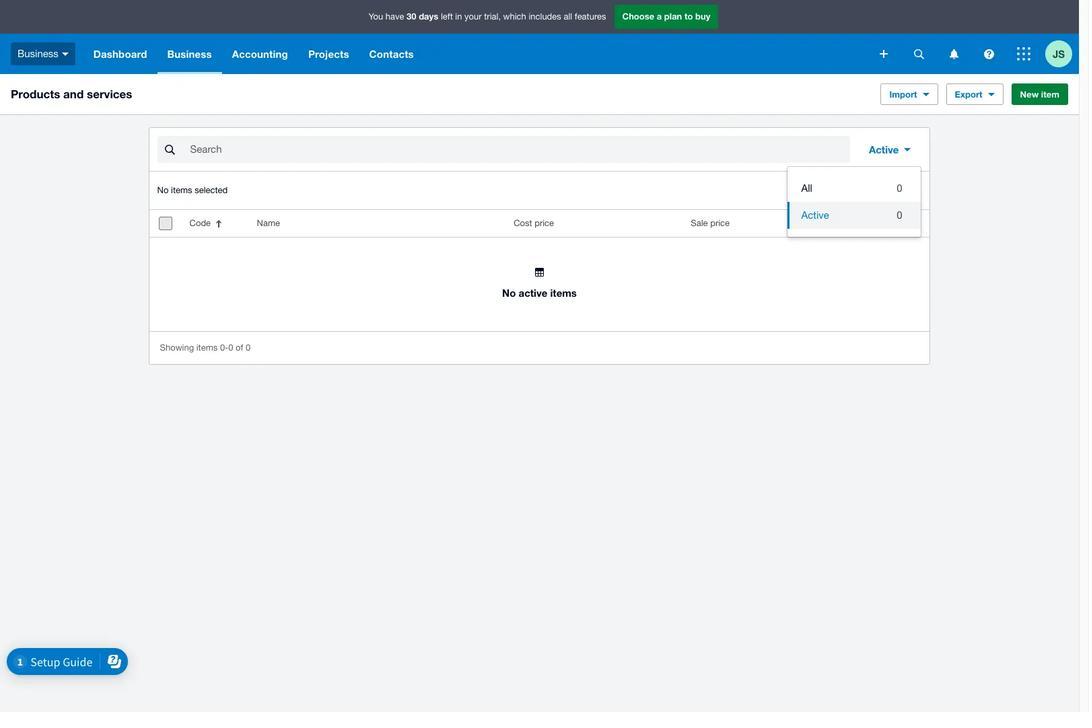 Task type: describe. For each thing, give the bounding box(es) containing it.
to
[[685, 11, 693, 22]]

quantity button
[[738, 210, 898, 237]]

archive
[[883, 185, 914, 196]]

1 horizontal spatial svg image
[[1017, 47, 1031, 61]]

price for cost price
[[535, 218, 554, 228]]

days
[[419, 11, 439, 22]]

showing items 0-0 of 0
[[160, 343, 251, 353]]

navigation containing dashboard
[[83, 34, 871, 74]]

and
[[63, 87, 84, 101]]

items for no items selected
[[171, 185, 192, 195]]

0 horizontal spatial active
[[802, 209, 829, 221]]

dashboard
[[93, 48, 147, 60]]

showing
[[160, 343, 194, 353]]

list box containing all
[[788, 167, 921, 237]]

active button
[[859, 136, 922, 163]]

no for no active items
[[502, 287, 516, 299]]

items for showing items 0-0 of 0
[[196, 343, 218, 353]]

Search search field
[[189, 137, 850, 162]]

sale price button
[[562, 210, 738, 237]]

products
[[11, 87, 60, 101]]

projects button
[[298, 34, 359, 74]]

name
[[257, 218, 280, 228]]

you have 30 days left in your trial, which includes all features
[[369, 11, 606, 22]]

code
[[190, 218, 211, 228]]

contacts button
[[359, 34, 424, 74]]

code button
[[182, 210, 249, 237]]

have
[[386, 12, 404, 22]]

30
[[407, 11, 417, 22]]

new
[[1020, 89, 1039, 100]]

archive button
[[875, 180, 922, 201]]

export button
[[946, 83, 1004, 105]]

import button
[[881, 83, 938, 105]]

accounting button
[[222, 34, 298, 74]]

import
[[890, 89, 917, 100]]

buy
[[696, 11, 711, 22]]

plan
[[664, 11, 682, 22]]

no active items
[[502, 287, 577, 299]]

0 horizontal spatial svg image
[[950, 49, 959, 59]]

no for no items selected
[[157, 185, 169, 195]]

0 left of
[[228, 343, 233, 353]]

0 horizontal spatial business
[[18, 48, 58, 59]]

2 horizontal spatial items
[[550, 287, 577, 299]]

0 right of
[[246, 343, 251, 353]]

choose
[[623, 11, 655, 22]]

active inside active 'popup button'
[[869, 143, 899, 156]]

new item button
[[1012, 83, 1069, 105]]

new item
[[1020, 89, 1060, 100]]

0 down 'archive'
[[897, 209, 903, 221]]



Task type: locate. For each thing, give the bounding box(es) containing it.
0 vertical spatial no
[[157, 185, 169, 195]]

contacts
[[369, 48, 414, 60]]

you
[[369, 12, 383, 22]]

dashboard link
[[83, 34, 157, 74]]

list box
[[788, 167, 921, 237]]

a
[[657, 11, 662, 22]]

1 vertical spatial items
[[550, 287, 577, 299]]

business inside navigation
[[167, 48, 212, 60]]

accounting
[[232, 48, 288, 60]]

js button
[[1046, 34, 1079, 74]]

items
[[171, 185, 192, 195], [550, 287, 577, 299], [196, 343, 218, 353]]

1 horizontal spatial price
[[711, 218, 730, 228]]

products and services
[[11, 87, 132, 101]]

all
[[564, 12, 572, 22]]

0 horizontal spatial business button
[[0, 34, 83, 74]]

0-
[[220, 343, 228, 353]]

items left 0-
[[196, 343, 218, 353]]

1 horizontal spatial no
[[502, 287, 516, 299]]

banner
[[0, 0, 1079, 74]]

1 horizontal spatial items
[[196, 343, 218, 353]]

business
[[18, 48, 58, 59], [167, 48, 212, 60]]

items left selected
[[171, 185, 192, 195]]

js
[[1053, 47, 1065, 60]]

1 vertical spatial active
[[802, 209, 829, 221]]

all
[[802, 182, 813, 194]]

choose a plan to buy
[[623, 11, 711, 22]]

no inside the list of items with cost price, sale price and quantity element
[[502, 287, 516, 299]]

0 down active 'popup button'
[[897, 182, 903, 194]]

your
[[465, 12, 482, 22]]

1 business button from the left
[[0, 34, 83, 74]]

1 vertical spatial no
[[502, 287, 516, 299]]

no left active
[[502, 287, 516, 299]]

svg image up export at the top
[[950, 49, 959, 59]]

of
[[236, 343, 243, 353]]

item
[[1042, 89, 1060, 100]]

export
[[955, 89, 983, 100]]

0
[[897, 182, 903, 194], [897, 209, 903, 221], [228, 343, 233, 353], [246, 343, 251, 353]]

no items selected
[[157, 185, 228, 195]]

svg image left js
[[1017, 47, 1031, 61]]

selected
[[195, 185, 228, 195]]

0 horizontal spatial price
[[535, 218, 554, 228]]

active up 'archive'
[[869, 143, 899, 156]]

trial,
[[484, 12, 501, 22]]

2 price from the left
[[711, 218, 730, 228]]

price right the "sale"
[[711, 218, 730, 228]]

2 vertical spatial items
[[196, 343, 218, 353]]

no
[[157, 185, 169, 195], [502, 287, 516, 299]]

projects
[[308, 48, 349, 60]]

banner containing js
[[0, 0, 1079, 74]]

active
[[519, 287, 548, 299]]

services
[[87, 87, 132, 101]]

active
[[869, 143, 899, 156], [802, 209, 829, 221]]

name button
[[249, 210, 383, 237]]

list of items with cost price, sale price and quantity element
[[149, 210, 930, 331]]

2 business button from the left
[[157, 34, 222, 74]]

features
[[575, 12, 606, 22]]

business button
[[0, 34, 83, 74], [157, 34, 222, 74]]

in
[[455, 12, 462, 22]]

items right active
[[550, 287, 577, 299]]

1 horizontal spatial active
[[869, 143, 899, 156]]

0 vertical spatial items
[[171, 185, 192, 195]]

1 horizontal spatial business button
[[157, 34, 222, 74]]

no left selected
[[157, 185, 169, 195]]

quantity
[[857, 218, 890, 228]]

active down all
[[802, 209, 829, 221]]

0 horizontal spatial items
[[171, 185, 192, 195]]

0 horizontal spatial no
[[157, 185, 169, 195]]

price inside sale price button
[[711, 218, 730, 228]]

which
[[503, 12, 526, 22]]

1 price from the left
[[535, 218, 554, 228]]

price
[[535, 218, 554, 228], [711, 218, 730, 228]]

cost price
[[514, 218, 554, 228]]

price for sale price
[[711, 218, 730, 228]]

cost
[[514, 218, 532, 228]]

sale
[[691, 218, 708, 228]]

svg image
[[1017, 47, 1031, 61], [950, 49, 959, 59]]

1 horizontal spatial business
[[167, 48, 212, 60]]

sale price
[[691, 218, 730, 228]]

left
[[441, 12, 453, 22]]

cost price button
[[383, 210, 562, 237]]

includes
[[529, 12, 561, 22]]

navigation
[[83, 34, 871, 74]]

price right cost
[[535, 218, 554, 228]]

svg image
[[914, 49, 924, 59], [984, 49, 994, 59], [880, 50, 888, 58], [62, 52, 69, 56]]

0 vertical spatial active
[[869, 143, 899, 156]]

price inside cost price button
[[535, 218, 554, 228]]



Task type: vqa. For each thing, say whether or not it's contained in the screenshot.
E.G. 10,000.00 field
no



